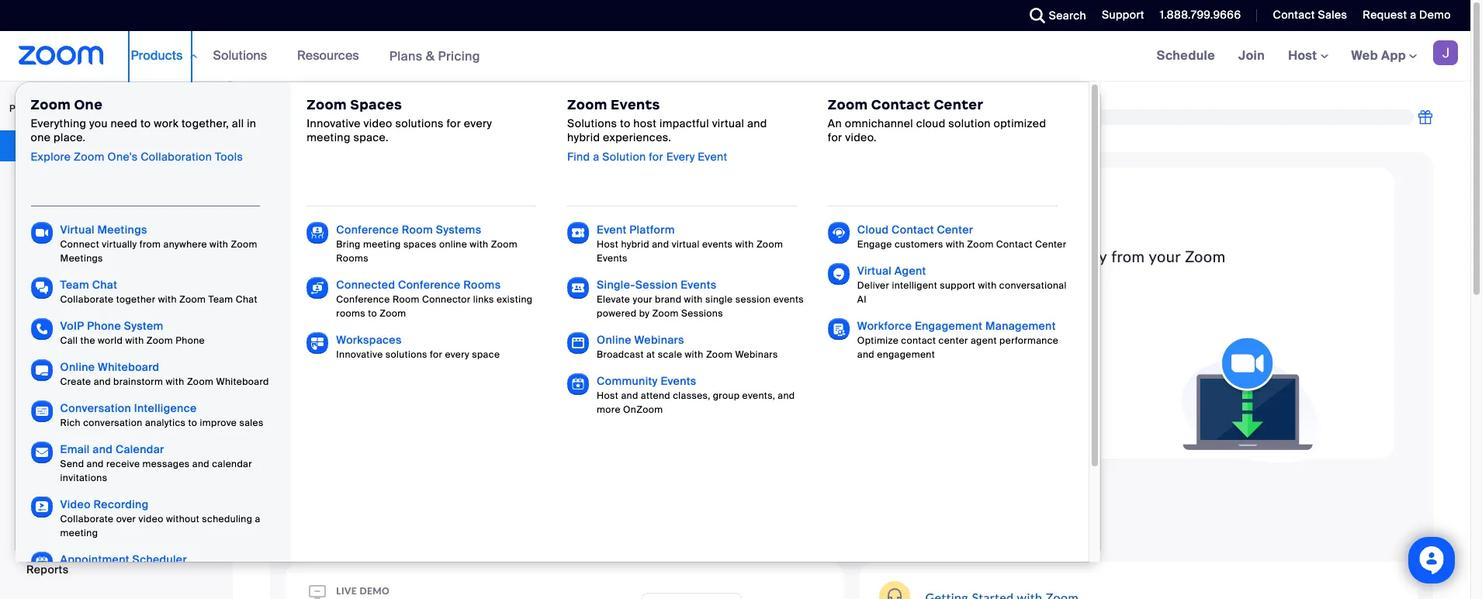 Task type: locate. For each thing, give the bounding box(es) containing it.
voip phone system link
[[60, 319, 163, 333]]

0 vertical spatial virtual
[[60, 223, 95, 237]]

cloud contact center engage customers with zoom contact center
[[857, 223, 1067, 251]]

rooms up links
[[464, 278, 501, 292]]

phone down virtual meetings image
[[26, 269, 60, 283]]

rooms inside 'conference room systems bring meeting spaces online with zoom rooms'
[[336, 252, 369, 265]]

phone inside 'link'
[[26, 269, 60, 283]]

0 vertical spatial chat
[[92, 278, 117, 292]]

home link
[[0, 130, 228, 161]]

contact sales
[[1273, 8, 1347, 22]]

workforce engagement management image
[[828, 318, 850, 340]]

a inside zoom events solutions to host impactful virtual and hybrid experiences. find a solution for every event
[[593, 149, 599, 163]]

1 vertical spatial phone
[[87, 319, 121, 333]]

2 vertical spatial host
[[597, 390, 619, 402]]

1 vertical spatial solutions
[[386, 348, 427, 361]]

with inside virtual meetings connect virtually from anywhere with zoom meetings
[[210, 238, 228, 251]]

center
[[934, 96, 983, 113], [937, 223, 973, 237], [1035, 238, 1067, 251]]

events right session
[[773, 293, 804, 306]]

a left special
[[899, 126, 905, 139]]

zoom inside zoom contact center an omnichannel cloud solution optimized for video.
[[828, 96, 868, 113]]

elevate
[[597, 293, 630, 306]]

contact up omnichannel
[[871, 96, 930, 113]]

meeting up appointment
[[60, 527, 98, 539]]

with down systems
[[470, 238, 488, 251]]

2 vertical spatial webinars
[[735, 348, 778, 361]]

1 horizontal spatial scheduler
[[132, 553, 187, 566]]

zoom logo image
[[19, 46, 104, 65]]

and inside online whiteboard create and brainstorm with zoom whiteboard
[[94, 376, 111, 388]]

0 vertical spatial solutions
[[213, 47, 267, 64]]

for down pricing
[[447, 117, 461, 131]]

workspaces
[[336, 333, 402, 347]]

video recording image
[[31, 497, 52, 518]]

banner
[[0, 31, 1471, 599]]

for left every
[[649, 149, 663, 163]]

voip phone system image
[[31, 318, 52, 340]]

solution
[[602, 149, 646, 163]]

training / webinars
[[286, 535, 411, 549]]

0 horizontal spatial chat
[[92, 278, 117, 292]]

meetings inside 'personal menu' menu
[[26, 204, 76, 218]]

1 vertical spatial online
[[60, 360, 95, 374]]

your up existing
[[512, 256, 545, 274]]

1 horizontal spatial solutions
[[567, 117, 617, 131]]

0 horizontal spatial video
[[60, 497, 91, 511]]

live demo
[[334, 585, 390, 597]]

personal up voip phone system icon
[[26, 302, 73, 316]]

online webinars image
[[567, 332, 589, 354]]

0 horizontal spatial meeting
[[60, 527, 98, 539]]

0 vertical spatial &
[[426, 48, 435, 64]]

whiteboard up the sales
[[216, 376, 269, 388]]

0 horizontal spatial hybrid
[[567, 131, 600, 145]]

contacts
[[76, 302, 125, 316]]

zoom inside zoom spaces innovative video solutions for every meeting space.
[[307, 96, 347, 113]]

innovative inside zoom spaces innovative video solutions for every meeting space.
[[307, 117, 361, 131]]

2 personal from the top
[[26, 334, 73, 348]]

events,
[[742, 390, 775, 402]]

with inside online webinars broadcast at scale with zoom webinars
[[685, 348, 704, 361]]

every down pricing
[[464, 117, 492, 131]]

chat left connected conference rooms icon
[[236, 293, 257, 306]]

conference up bring
[[336, 223, 399, 237]]

1 vertical spatial hybrid
[[621, 238, 649, 251]]

2 horizontal spatial phone
[[176, 334, 205, 347]]

0 horizontal spatial download
[[371, 256, 444, 274]]

1 personal from the top
[[26, 302, 73, 316]]

group
[[713, 390, 740, 402]]

phone up online whiteboard create and brainstorm with zoom whiteboard
[[176, 334, 205, 347]]

a inside the video recording collaborate over video without scheduling a meeting
[[255, 513, 261, 525]]

0 vertical spatial rooms
[[336, 252, 369, 265]]

1 horizontal spatial video
[[517, 319, 559, 338]]

0 horizontal spatial events
[[702, 238, 733, 251]]

0 horizontal spatial webinars
[[26, 237, 76, 251]]

zoom inside team chat collaborate together with zoom team chat
[[179, 293, 206, 306]]

meeting inside 'conference room systems bring meeting spaces online with zoom rooms'
[[363, 238, 401, 251]]

a
[[1410, 8, 1417, 22], [899, 126, 905, 139], [593, 149, 599, 163], [255, 513, 261, 525]]

virtual right impactful
[[712, 117, 744, 131]]

hybrid down event platform link at the left top of the page
[[621, 238, 649, 251]]

scale
[[658, 348, 682, 361]]

conference room systems image
[[307, 222, 329, 244]]

chat up contacts
[[92, 278, 117, 292]]

attend
[[641, 390, 670, 402]]

workforce engagement management link
[[857, 319, 1056, 333]]

product information navigation
[[14, 31, 1101, 599]]

events up host
[[611, 96, 660, 113]]

phone up world
[[87, 319, 121, 333]]

1 horizontal spatial virtual
[[857, 264, 892, 278]]

call
[[60, 334, 78, 347]]

0 vertical spatial event
[[698, 149, 728, 163]]

online whiteboard image
[[31, 359, 52, 381]]

download for download zoom to your computer
[[371, 256, 444, 274]]

2 horizontal spatial meeting
[[363, 238, 401, 251]]

meetings
[[986, 247, 1050, 265]]

online webinars link
[[597, 333, 684, 347]]

host button
[[1288, 47, 1328, 64]]

1 horizontal spatial your
[[788, 126, 810, 139]]

meetings down connect
[[60, 252, 103, 265]]

0 vertical spatial solutions
[[395, 117, 444, 131]]

events
[[702, 238, 733, 251], [773, 293, 804, 306]]

meetings up virtually
[[97, 223, 147, 237]]

solutions inside zoom events solutions to host impactful virtual and hybrid experiences. find a solution for every event
[[567, 117, 617, 131]]

collaborate inside the video recording collaborate over video without scheduling a meeting
[[60, 513, 114, 525]]

cloud contact center link
[[857, 223, 973, 237]]

single-session events elevate your brand with single session events powered by zoom sessions
[[597, 278, 804, 320]]

meetings
[[26, 204, 76, 218], [97, 223, 147, 237], [60, 252, 103, 265]]

events up single
[[702, 238, 733, 251]]

at
[[646, 348, 655, 361]]

0 vertical spatial phone
[[26, 269, 60, 283]]

personal for personal devices
[[26, 334, 73, 348]]

cloud contact center image
[[828, 222, 850, 244]]

1 horizontal spatial meeting
[[307, 131, 350, 145]]

1 horizontal spatial hybrid
[[621, 238, 649, 251]]

every inside zoom spaces innovative video solutions for every meeting space.
[[464, 117, 492, 131]]

and down online whiteboard link
[[94, 376, 111, 388]]

collaborate for video
[[60, 513, 114, 525]]

innovative right 6
[[307, 117, 361, 131]]

collaborate inside team chat collaborate together with zoom team chat
[[60, 293, 114, 306]]

&
[[426, 48, 435, 64], [502, 319, 513, 338]]

0 horizontal spatial rooms
[[336, 252, 369, 265]]

& right 'plans'
[[426, 48, 435, 64]]

from right virtually
[[140, 238, 161, 251]]

1 vertical spatial scheduler
[[132, 553, 187, 566]]

2 vertical spatial conference
[[336, 293, 390, 306]]

host up computer
[[597, 238, 619, 251]]

a right find
[[593, 149, 599, 163]]

virtual meetings image
[[31, 222, 52, 244]]

rooms down bring
[[336, 252, 369, 265]]

one
[[74, 96, 103, 113]]

center up conversational
[[1035, 238, 1067, 251]]

scheduler inside product information navigation
[[132, 553, 187, 566]]

conference up connector
[[398, 278, 461, 292]]

to left 'improve'
[[188, 417, 197, 429]]

1
[[338, 257, 346, 272]]

events up classes,
[[661, 374, 697, 388]]

solutions up all
[[213, 47, 267, 64]]

virtual down the platform
[[672, 238, 700, 251]]

download inside button
[[824, 324, 883, 339]]

personal
[[9, 102, 62, 115]]

home
[[26, 139, 58, 153]]

zoom inside event platform host hybrid and virtual events with zoom events
[[757, 238, 783, 251]]

0 vertical spatial virtual
[[712, 117, 744, 131]]

video inside the video recording collaborate over video without scheduling a meeting
[[60, 497, 91, 511]]

1 vertical spatial video
[[60, 497, 91, 511]]

virtual up deliver
[[857, 264, 892, 278]]

hybrid up find
[[567, 131, 600, 145]]

rooms
[[336, 252, 369, 265], [464, 278, 501, 292]]

solutions down check
[[386, 348, 427, 361]]

and left 'calendar'
[[192, 458, 209, 470]]

team chat link
[[60, 278, 117, 292]]

support
[[940, 279, 976, 292]]

2 horizontal spatial webinars
[[735, 348, 778, 361]]

to up experiences.
[[620, 117, 631, 131]]

scheduler up appointment scheduler "image" at the bottom left of page
[[26, 530, 81, 544]]

host up more
[[597, 390, 619, 402]]

0 vertical spatial download
[[371, 256, 444, 274]]

find a solution for every event link
[[567, 149, 728, 163]]

webinars up team chat icon
[[26, 237, 76, 251]]

center up solution
[[934, 96, 983, 113]]

2 vertical spatial meetings
[[60, 252, 103, 265]]

virtual inside zoom events solutions to host impactful virtual and hybrid experiences. find a solution for every event
[[712, 117, 744, 131]]

conference down connected
[[336, 293, 390, 306]]

0 horizontal spatial your
[[633, 293, 653, 306]]

webinars up at
[[634, 333, 684, 347]]

zoom inside single-session events elevate your brand with single session events powered by zoom sessions
[[652, 307, 679, 320]]

a right scheduling
[[255, 513, 261, 525]]

meetings navigation
[[1145, 31, 1471, 81]]

2 horizontal spatial your
[[1149, 247, 1181, 265]]

0 vertical spatial video
[[517, 319, 559, 338]]

world
[[98, 334, 123, 347]]

and inside zoom events solutions to host impactful virtual and hybrid experiences. find a solution for every event
[[747, 117, 767, 131]]

innovative down workspaces link
[[336, 348, 383, 361]]

1 horizontal spatial events
[[773, 293, 804, 306]]

with inside team chat collaborate together with zoom team chat
[[158, 293, 177, 306]]

1 horizontal spatial team
[[208, 293, 233, 306]]

virtual for virtual meetings
[[60, 223, 95, 237]]

events inside event platform host hybrid and virtual events with zoom events
[[702, 238, 733, 251]]

1 vertical spatial events
[[773, 293, 804, 306]]

0 vertical spatial webinars
[[26, 237, 76, 251]]

1 horizontal spatial whiteboard
[[216, 376, 269, 388]]

1 vertical spatial host
[[597, 238, 619, 251]]

0 vertical spatial online
[[597, 333, 632, 347]]

scheduler down the video recording collaborate over video without scheduling a meeting
[[132, 553, 187, 566]]

zoom events solutions to host impactful virtual and hybrid experiences. find a solution for every event
[[567, 96, 767, 163]]

schedule
[[1157, 47, 1215, 64]]

to right rooms
[[368, 307, 377, 320]]

0 horizontal spatial video
[[139, 513, 163, 525]]

0 vertical spatial conference
[[336, 223, 399, 237]]

1 vertical spatial personal
[[26, 334, 73, 348]]

0 horizontal spatial virtual
[[672, 238, 700, 251]]

online inside online whiteboard create and brainstorm with zoom whiteboard
[[60, 360, 95, 374]]

events inside event platform host hybrid and virtual events with zoom events
[[597, 252, 628, 265]]

virtually
[[102, 238, 137, 251]]

host inside event platform host hybrid and virtual events with zoom events
[[597, 238, 619, 251]]

online whiteboard link
[[60, 360, 159, 374]]

1 horizontal spatial your
[[512, 256, 545, 274]]

notes link
[[0, 391, 228, 422]]

broadcast
[[597, 348, 644, 361]]

support
[[1102, 8, 1144, 22]]

& inside product information navigation
[[426, 48, 435, 64]]

zoom spaces innovative video solutions for every meeting space.
[[307, 96, 492, 145]]

1 vertical spatial your
[[1149, 247, 1181, 265]]

zoom inside cloud contact center engage customers with zoom contact center
[[967, 238, 994, 251]]

more
[[597, 404, 621, 416]]

meetings up virtual meetings image
[[26, 204, 76, 218]]

0 vertical spatial center
[[934, 96, 983, 113]]

contact left sales
[[1273, 8, 1315, 22]]

for down the an
[[828, 131, 842, 145]]

0 vertical spatial hybrid
[[567, 131, 600, 145]]

sessions
[[681, 307, 723, 320]]

2 vertical spatial your
[[633, 293, 653, 306]]

0 vertical spatial collaborate
[[60, 293, 114, 306]]

1 vertical spatial center
[[937, 223, 973, 237]]

0 horizontal spatial virtual
[[60, 223, 95, 237]]

single-session events image
[[567, 277, 589, 299]]

1 vertical spatial video
[[139, 513, 163, 525]]

0 vertical spatial personal
[[26, 302, 73, 316]]

1 horizontal spatial video
[[364, 117, 392, 131]]

solutions inside solutions dropdown button
[[213, 47, 267, 64]]

zoom inside zoom events solutions to host impactful virtual and hybrid experiences. find a solution for every event
[[567, 96, 607, 113]]

1 collaborate from the top
[[60, 293, 114, 306]]

virtual for virtual agent
[[857, 264, 892, 278]]

banner containing zoom one
[[0, 31, 1471, 599]]

virtual inside virtual meetings connect virtually from anywhere with zoom meetings
[[60, 223, 95, 237]]

0 vertical spatial whiteboard
[[98, 360, 159, 374]]

0 horizontal spatial from
[[140, 238, 161, 251]]

online inside online webinars broadcast at scale with zoom webinars
[[597, 333, 632, 347]]

desktop
[[811, 269, 871, 288]]

1 vertical spatial conference
[[398, 278, 461, 292]]

1.888.799.9666
[[1160, 8, 1241, 22]]

with up session
[[735, 238, 754, 251]]

and up client.
[[888, 247, 914, 265]]

to left 'work'
[[140, 117, 151, 131]]

by
[[639, 307, 650, 320]]

to inside zoom one everything you need to work together, all in one place. explore zoom one's collaboration tools
[[140, 117, 151, 131]]

1 horizontal spatial download
[[824, 324, 883, 339]]

session
[[735, 293, 771, 306]]

virtual up connect
[[60, 223, 95, 237]]

0 vertical spatial video
[[364, 117, 392, 131]]

appointment scheduler
[[60, 553, 187, 566]]

events up 'single-'
[[597, 252, 628, 265]]

on
[[772, 126, 785, 139]]

reports link
[[0, 554, 228, 585]]

center for zoom
[[934, 96, 983, 113]]

scheduler inside 'personal menu' menu
[[26, 530, 81, 544]]

collaborate for team
[[60, 293, 114, 306]]

video right over
[[139, 513, 163, 525]]

with right the customers at the right top of the page
[[946, 238, 965, 251]]

personal down voip
[[26, 334, 73, 348]]

search
[[1049, 9, 1086, 23]]

0 vertical spatial innovative
[[307, 117, 361, 131]]

& down existing
[[502, 319, 513, 338]]

video down existing
[[517, 319, 559, 338]]

solution
[[949, 117, 991, 131]]

meeting inside zoom spaces innovative video solutions for every meeting space.
[[307, 131, 350, 145]]

solutions down spaces
[[395, 117, 444, 131]]

1 vertical spatial virtual
[[672, 238, 700, 251]]

with inside virtual agent deliver intelligent support with conversational ai
[[978, 279, 997, 292]]

and down optimize
[[857, 348, 875, 361]]

video
[[517, 319, 559, 338], [60, 497, 91, 511]]

meeting down completed
[[307, 131, 350, 145]]

invitations
[[60, 472, 107, 484]]

events up single
[[681, 278, 717, 292]]

with right support
[[978, 279, 997, 292]]

with inside 'conference room systems bring meeting spaces online with zoom rooms'
[[470, 238, 488, 251]]

0 horizontal spatial phone
[[26, 269, 60, 283]]

1 vertical spatial innovative
[[336, 348, 383, 361]]

to up existing
[[494, 256, 509, 274]]

web
[[1351, 47, 1378, 64]]

for inside zoom contact center an omnichannel cloud solution optimized for video.
[[828, 131, 842, 145]]

profile
[[26, 172, 61, 185]]

1 vertical spatial meeting
[[363, 238, 401, 251]]

conference inside 'conference room systems bring meeting spaces online with zoom rooms'
[[336, 223, 399, 237]]

virtual agent image
[[828, 263, 850, 285]]

2 vertical spatial center
[[1035, 238, 1067, 251]]

2 vertical spatial phone
[[176, 334, 205, 347]]

video inside zoom spaces innovative video solutions for every meeting space.
[[364, 117, 392, 131]]

solutions up find
[[567, 117, 617, 131]]

collaborate
[[60, 293, 114, 306], [60, 513, 114, 525]]

contact inside zoom contact center an omnichannel cloud solution optimized for video.
[[871, 96, 930, 113]]

with up sessions
[[684, 293, 703, 306]]

scheduling
[[202, 513, 252, 525]]

1 vertical spatial collaborate
[[60, 513, 114, 525]]

with right together
[[158, 293, 177, 306]]

personal devices
[[26, 334, 119, 348]]

meeting
[[307, 131, 350, 145], [363, 238, 401, 251], [60, 527, 98, 539]]

without
[[166, 513, 200, 525]]

zoom inside online webinars broadcast at scale with zoom webinars
[[706, 348, 733, 361]]

1 horizontal spatial online
[[597, 333, 632, 347]]

whiteboard
[[98, 360, 159, 374], [216, 376, 269, 388]]

event right event platform image
[[597, 223, 627, 237]]

your inside start, join, and schedule meetings directly from your zoom desktop client.
[[1149, 247, 1181, 265]]

and down the platform
[[652, 238, 669, 251]]

center up the schedule on the top of page
[[937, 223, 973, 237]]

2
[[338, 320, 346, 335]]

events inside community events host and attend classes, group events, and more onzoom
[[661, 374, 697, 388]]

experiences.
[[603, 131, 671, 145]]

every down check your audio & video
[[445, 348, 469, 361]]

host inside 'meetings' navigation
[[1288, 47, 1320, 64]]

events inside single-session events elevate your brand with single session events powered by zoom sessions
[[773, 293, 804, 306]]

a left demo
[[1410, 8, 1417, 22]]

contact up the customers at the right top of the page
[[892, 223, 934, 237]]

spaces
[[403, 238, 437, 251]]

online for online webinars
[[597, 333, 632, 347]]

with right scale on the bottom left
[[685, 348, 704, 361]]

webinars up events,
[[735, 348, 778, 361]]

let's get started!
[[332, 192, 475, 214]]

room down connected conference rooms link on the top left
[[393, 293, 420, 306]]

from right directly
[[1111, 247, 1145, 265]]

room inside 'conference room systems bring meeting spaces online with zoom rooms'
[[402, 223, 433, 237]]

1 horizontal spatial &
[[502, 319, 513, 338]]

0 vertical spatial team
[[60, 278, 89, 292]]

1 horizontal spatial webinars
[[634, 333, 684, 347]]

center inside zoom contact center an omnichannel cloud solution optimized for video.
[[934, 96, 983, 113]]

for down check your audio & video
[[430, 348, 442, 361]]

2 vertical spatial meeting
[[60, 527, 98, 539]]

host for community events
[[597, 390, 619, 402]]

1 horizontal spatial event
[[698, 149, 728, 163]]

with inside single-session events elevate your brand with single session events powered by zoom sessions
[[684, 293, 703, 306]]

video down invitations
[[60, 497, 91, 511]]

1 vertical spatial room
[[393, 293, 420, 306]]

room
[[402, 223, 433, 237], [393, 293, 420, 306]]

bring
[[336, 238, 361, 251]]

to right way
[[836, 126, 847, 139]]

and up "receive" at the bottom
[[93, 442, 113, 456]]

and left on
[[747, 117, 767, 131]]

the
[[80, 334, 95, 347]]

email and calendar send and receive messages and calendar invitations
[[60, 442, 252, 484]]

personal contacts
[[26, 302, 125, 316]]

online up broadcast
[[597, 333, 632, 347]]

to inside conversation intelligence rich conversation analytics to improve sales
[[188, 417, 197, 429]]

host inside community events host and attend classes, group events, and more onzoom
[[597, 390, 619, 402]]

0 vertical spatial host
[[1288, 47, 1320, 64]]

collaborate down video recording link
[[60, 513, 114, 525]]

0 horizontal spatial solutions
[[213, 47, 267, 64]]

gift!
[[946, 126, 966, 139]]

event platform host hybrid and virtual events with zoom events
[[597, 223, 783, 265]]

0 horizontal spatial event
[[597, 223, 627, 237]]

personal menu menu
[[0, 130, 228, 587]]

0 vertical spatial meetings
[[26, 204, 76, 218]]

now
[[886, 324, 914, 339]]

2 collaborate from the top
[[60, 513, 114, 525]]

with inside voip phone system call the world with zoom phone
[[125, 334, 144, 347]]

with up intelligence
[[166, 376, 184, 388]]

an
[[828, 117, 842, 131]]

collaborate down the team chat link
[[60, 293, 114, 306]]

video up space.
[[364, 117, 392, 131]]

0 horizontal spatial scheduler
[[26, 530, 81, 544]]

0 vertical spatial room
[[402, 223, 433, 237]]

phone link
[[0, 261, 228, 292]]

start,
[[811, 247, 849, 265]]

online up create
[[60, 360, 95, 374]]

whiteboard up brainstorm on the bottom left of the page
[[98, 360, 159, 374]]

conference
[[336, 223, 399, 237], [398, 278, 461, 292], [336, 293, 390, 306]]

zoom inside start, join, and schedule meetings directly from your zoom desktop client.
[[1185, 247, 1226, 265]]

from inside start, join, and schedule meetings directly from your zoom desktop client.
[[1111, 247, 1145, 265]]

virtual inside virtual agent deliver intelligent support with conversational ai
[[857, 264, 892, 278]]

1 vertical spatial rooms
[[464, 278, 501, 292]]



Task type: describe. For each thing, give the bounding box(es) containing it.
online webinars broadcast at scale with zoom webinars
[[597, 333, 778, 361]]

join,
[[854, 247, 884, 265]]

optimized
[[994, 117, 1046, 131]]

resources button
[[297, 31, 366, 81]]

work
[[154, 117, 179, 131]]

reports
[[26, 563, 69, 577]]

hybrid inside zoom events solutions to host impactful virtual and hybrid experiences. find a solution for every event
[[567, 131, 600, 145]]

conference room systems bring meeting spaces online with zoom rooms
[[336, 223, 518, 265]]

zoom contact center an omnichannel cloud solution optimized for video.
[[828, 96, 1046, 145]]

host for event platform
[[597, 238, 619, 251]]

omnichannel
[[845, 117, 913, 131]]

products
[[131, 47, 183, 64]]

links
[[473, 293, 494, 306]]

to inside connected conference rooms conference room connector links existing rooms to zoom
[[368, 307, 377, 320]]

event inside zoom events solutions to host impactful virtual and hybrid experiences. find a solution for every event
[[698, 149, 728, 163]]

with inside cloud contact center engage customers with zoom contact center
[[946, 238, 965, 251]]

1 vertical spatial whiteboard
[[216, 376, 269, 388]]

optimize
[[857, 334, 899, 347]]

contact
[[901, 334, 936, 347]]

solutions inside workspaces innovative solutions for every space
[[386, 348, 427, 361]]

engagement
[[877, 348, 935, 361]]

receiving
[[850, 126, 896, 139]]

training
[[286, 535, 340, 549]]

with inside event platform host hybrid and virtual events with zoom events
[[735, 238, 754, 251]]

community events image
[[567, 373, 589, 395]]

from inside virtual meetings connect virtually from anywhere with zoom meetings
[[140, 238, 161, 251]]

rooms
[[336, 307, 365, 320]]

analytics
[[145, 417, 186, 429]]

intelligent
[[892, 279, 937, 292]]

1 vertical spatial your
[[419, 319, 451, 338]]

community events host and attend classes, group events, and more onzoom
[[597, 374, 795, 416]]

one
[[31, 131, 51, 145]]

zoom inside voip phone system call the world with zoom phone
[[146, 334, 173, 347]]

0 horizontal spatial whiteboard
[[98, 360, 159, 374]]

tools
[[215, 149, 243, 163]]

connected conference rooms image
[[307, 277, 329, 299]]

demo
[[1419, 8, 1451, 22]]

innovative inside workspaces innovative solutions for every space
[[336, 348, 383, 361]]

to inside zoom events solutions to host impactful virtual and hybrid experiences. find a solution for every event
[[620, 117, 631, 131]]

1 vertical spatial meetings
[[97, 223, 147, 237]]

meeting inside the video recording collaborate over video without scheduling a meeting
[[60, 527, 98, 539]]

join link
[[1227, 31, 1277, 81]]

receive
[[106, 458, 140, 470]]

client.
[[875, 269, 921, 288]]

sales
[[239, 417, 264, 429]]

appointment
[[60, 553, 129, 566]]

performance
[[1000, 334, 1059, 347]]

conversation intelligence rich conversation analytics to improve sales
[[60, 401, 264, 429]]

settings
[[26, 497, 71, 511]]

profile picture image
[[1433, 40, 1458, 65]]

workforce
[[857, 319, 912, 333]]

over
[[116, 513, 136, 525]]

pricing
[[438, 48, 480, 64]]

virtual agent link
[[857, 264, 926, 278]]

events inside single-session events elevate your brand with single session events powered by zoom sessions
[[681, 278, 717, 292]]

rich
[[60, 417, 81, 429]]

0 horizontal spatial team
[[60, 278, 89, 292]]

platform
[[630, 223, 675, 237]]

conference room systems link
[[336, 223, 481, 237]]

onzoom
[[623, 404, 663, 416]]

online
[[439, 238, 467, 251]]

classes,
[[673, 390, 710, 402]]

let's
[[332, 192, 372, 214]]

clips link
[[0, 456, 228, 487]]

team chat image
[[31, 277, 52, 299]]

zoom inside connected conference rooms conference room connector links existing rooms to zoom
[[380, 307, 406, 320]]

events inside zoom events solutions to host impactful virtual and hybrid experiences. find a solution for every event
[[611, 96, 660, 113]]

and right events,
[[778, 390, 795, 402]]

and inside workforce engagement management optimize contact center agent performance and engagement
[[857, 348, 875, 361]]

1 vertical spatial team
[[208, 293, 233, 306]]

email and calendar link
[[60, 442, 164, 456]]

you
[[89, 117, 108, 131]]

rooms inside connected conference rooms conference room connector links existing rooms to zoom
[[464, 278, 501, 292]]

appointment scheduler image
[[31, 552, 52, 573]]

and up invitations
[[87, 458, 104, 470]]

download for download now
[[824, 324, 883, 339]]

you're
[[737, 126, 769, 139]]

notes
[[26, 400, 58, 414]]

and down community
[[621, 390, 638, 402]]

virtual inside event platform host hybrid and virtual events with zoom events
[[672, 238, 700, 251]]

and inside event platform host hybrid and virtual events with zoom events
[[652, 238, 669, 251]]

zoom inside virtual meetings connect virtually from anywhere with zoom meetings
[[231, 238, 257, 251]]

schedule
[[918, 247, 981, 265]]

download now
[[824, 324, 914, 339]]

event inside event platform host hybrid and virtual events with zoom events
[[597, 223, 627, 237]]

powered
[[597, 307, 637, 320]]

create
[[60, 376, 91, 388]]

center for cloud
[[937, 223, 973, 237]]

online whiteboard create and brainstorm with zoom whiteboard
[[60, 360, 269, 388]]

conversation intelligence image
[[31, 400, 52, 422]]

everything
[[31, 117, 86, 131]]

community events link
[[597, 374, 697, 388]]

workspaces image
[[307, 332, 329, 354]]

get
[[376, 192, 404, 214]]

webinars inside 'personal menu' menu
[[26, 237, 76, 251]]

and inside start, join, and schedule meetings directly from your zoom desktop client.
[[888, 247, 914, 265]]

conversation intelligence link
[[60, 401, 197, 415]]

video recording collaborate over video without scheduling a meeting
[[60, 497, 261, 539]]

room inside connected conference rooms conference room connector links existing rooms to zoom
[[393, 293, 420, 306]]

online for online whiteboard
[[60, 360, 95, 374]]

your inside single-session events elevate your brand with single session events powered by zoom sessions
[[633, 293, 653, 306]]

1 vertical spatial webinars
[[634, 333, 684, 347]]

zoom inside 'conference room systems bring meeting spaces online with zoom rooms'
[[491, 238, 518, 251]]

voip phone system call the world with zoom phone
[[60, 319, 205, 347]]

solutions inside zoom spaces innovative video solutions for every meeting space.
[[395, 117, 444, 131]]

personal for personal contacts
[[26, 302, 73, 316]]

together
[[116, 293, 156, 306]]

workforce engagement management optimize contact center agent performance and engagement
[[857, 319, 1059, 361]]

for inside zoom events solutions to host impactful virtual and hybrid experiences. find a solution for every event
[[649, 149, 663, 163]]

workspaces link
[[336, 333, 402, 347]]

completed
[[302, 111, 348, 123]]

audio
[[455, 319, 498, 338]]

all
[[232, 117, 244, 131]]

hybrid inside event platform host hybrid and virtual events with zoom events
[[621, 238, 649, 251]]

0
[[274, 111, 280, 123]]

1 horizontal spatial phone
[[87, 319, 121, 333]]

contact up conversational
[[996, 238, 1033, 251]]

existing
[[497, 293, 533, 306]]

1 vertical spatial &
[[502, 319, 513, 338]]

video inside the video recording collaborate over video without scheduling a meeting
[[139, 513, 163, 525]]

session
[[635, 278, 678, 292]]

join
[[1239, 47, 1265, 64]]

cloud
[[857, 223, 889, 237]]

system
[[124, 319, 163, 333]]

event platform image
[[567, 222, 589, 244]]

0 vertical spatial your
[[788, 126, 810, 139]]

email calendar image
[[31, 442, 52, 463]]

conversation
[[60, 401, 131, 415]]

request a demo
[[1363, 8, 1451, 22]]

every inside workspaces innovative solutions for every space
[[445, 348, 469, 361]]

with inside online whiteboard create and brainstorm with zoom whiteboard
[[166, 376, 184, 388]]

for inside zoom spaces innovative video solutions for every meeting space.
[[447, 117, 461, 131]]

0 vertical spatial your
[[512, 256, 545, 274]]

impactful
[[660, 117, 709, 131]]

special
[[908, 126, 942, 139]]

plans
[[389, 48, 423, 64]]

1 vertical spatial chat
[[236, 293, 257, 306]]

cloud
[[916, 117, 946, 131]]

anywhere
[[163, 238, 207, 251]]

agent
[[971, 334, 997, 347]]

zoom inside online whiteboard create and brainstorm with zoom whiteboard
[[187, 376, 214, 388]]

customers
[[895, 238, 943, 251]]

for inside workspaces innovative solutions for every space
[[430, 348, 442, 361]]

email
[[60, 442, 90, 456]]

6
[[294, 111, 300, 123]]



Task type: vqa. For each thing, say whether or not it's contained in the screenshot.


